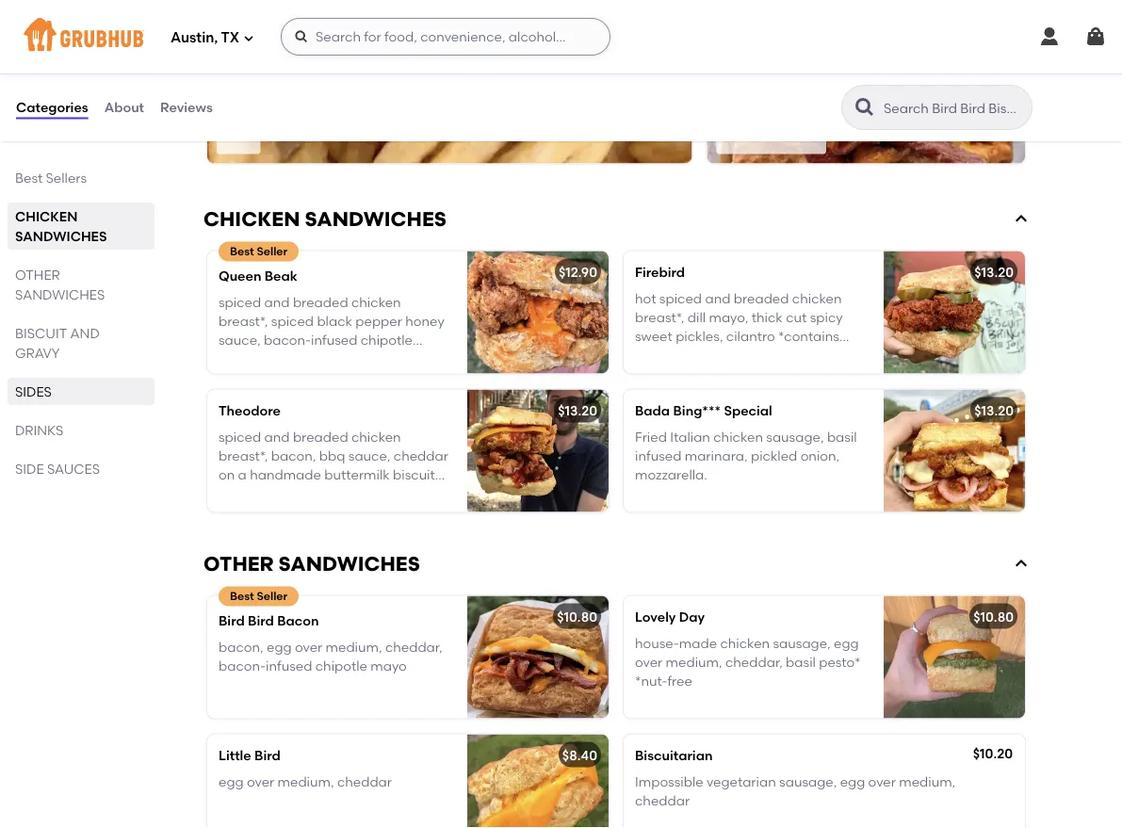 Task type: locate. For each thing, give the bounding box(es) containing it.
1 vertical spatial other
[[204, 552, 274, 576]]

and inside hot spiced and breaded chicken breast*, dill mayo, thick cut spicy sweet pickles, cilantro  *contains gluten
[[706, 291, 731, 307]]

svg image
[[1039, 25, 1062, 48], [1085, 25, 1108, 48], [294, 29, 309, 44], [243, 33, 255, 44], [1014, 212, 1030, 227]]

1 vertical spatial chipotle
[[316, 658, 368, 675]]

gluten inside spiced and breaded chicken breast*, spiced black pepper honey sauce, bacon-infused chipotle mayo    *contains gluten
[[322, 352, 363, 368]]

0 vertical spatial seller
[[257, 245, 288, 258]]

1 horizontal spatial bacon,
[[271, 448, 316, 464]]

0 vertical spatial sausage,
[[767, 429, 825, 445]]

bacon- down bird bird bacon at the left of the page
[[219, 658, 266, 675]]

chicken up buttermilk
[[352, 429, 401, 445]]

queen
[[219, 268, 262, 284]]

and for spiced and breaded chicken breast*, bacon, bbq sauce, cheddar on a handmade buttermilk biscuit *contains gluten
[[265, 429, 290, 445]]

on
[[219, 467, 235, 483]]

day
[[680, 609, 705, 625]]

seller
[[257, 245, 288, 258], [257, 590, 288, 603]]

chipotle
[[361, 333, 413, 349], [316, 658, 368, 675]]

chicken up queen beak
[[204, 207, 300, 231]]

1 seller from the top
[[257, 245, 288, 258]]

$10.20
[[974, 746, 1014, 762]]

main navigation navigation
[[0, 0, 1123, 74]]

1 vertical spatial seller
[[257, 590, 288, 603]]

lovely day image
[[884, 596, 1026, 719]]

chipotle inside spiced and breaded chicken breast*, spiced black pepper honey sauce, bacon-infused chipotle mayo    *contains gluten
[[361, 333, 413, 349]]

0 vertical spatial best
[[15, 170, 43, 186]]

chipotle down pepper
[[361, 333, 413, 349]]

sandwiches
[[305, 207, 447, 231], [15, 228, 107, 244], [15, 287, 105, 303], [279, 552, 420, 576]]

black
[[317, 313, 353, 329]]

1 vertical spatial bacon,
[[219, 639, 264, 655]]

spiced up dill
[[660, 291, 702, 307]]

1 vertical spatial basil
[[786, 655, 816, 671]]

chicken inside hot spiced and breaded chicken breast*, dill mayo, thick cut spicy sweet pickles, cilantro  *contains gluten
[[793, 291, 842, 307]]

chicken sandwiches
[[204, 207, 447, 231], [15, 208, 107, 244]]

best left sellers
[[15, 170, 43, 186]]

0 horizontal spatial other sandwiches
[[15, 267, 105, 303]]

and inside spiced and breaded chicken breast*, spiced black pepper honey sauce, bacon-infused chipotle mayo    *contains gluten
[[265, 294, 290, 310]]

cheddar, inside house-made chicken sausage, egg over medium, cheddar, basil pesto* *nut-free
[[726, 655, 783, 671]]

bacon-
[[264, 333, 311, 349], [219, 658, 266, 675]]

medium, inside bacon, egg over medium, cheddar, bacon-infused chipotle mayo
[[326, 639, 382, 655]]

thick
[[752, 310, 783, 326]]

2 vertical spatial best
[[230, 590, 254, 603]]

chicken
[[793, 291, 842, 307], [352, 294, 401, 310], [352, 429, 401, 445], [714, 429, 764, 445], [721, 636, 770, 652]]

0 vertical spatial cheddar
[[394, 448, 449, 464]]

impossible vegetarian sausage, egg over medium, cheddar
[[635, 774, 956, 809]]

over
[[295, 639, 323, 655], [635, 655, 663, 671], [247, 774, 275, 790], [869, 774, 897, 790]]

1 horizontal spatial cheddar,
[[726, 655, 783, 671]]

sauce, inside spiced and breaded chicken breast*, spiced black pepper honey sauce, bacon-infused chipotle mayo    *contains gluten
[[219, 333, 261, 349]]

0 vertical spatial infused
[[311, 333, 358, 349]]

chicken right "made"
[[721, 636, 770, 652]]

1 best seller from the top
[[230, 245, 288, 258]]

sauce,
[[219, 333, 261, 349], [349, 448, 391, 464]]

0 horizontal spatial sauce,
[[219, 333, 261, 349]]

1 horizontal spatial $10.80
[[722, 124, 762, 140]]

cheddar inside spiced and breaded chicken breast*, bacon, bbq sauce, cheddar on a handmade buttermilk biscuit *contains gluten
[[394, 448, 449, 464]]

chicken up 'spicy'
[[793, 291, 842, 307]]

2 horizontal spatial $10.80
[[974, 609, 1014, 625]]

$13.20 for hot spiced and breaded chicken breast*, dill mayo, thick cut spicy sweet pickles, cilantro  *contains gluten
[[975, 264, 1014, 280]]

$4.20
[[222, 124, 256, 140]]

breaded up thick
[[734, 291, 790, 307]]

0 vertical spatial *contains
[[779, 329, 840, 345]]

other
[[15, 267, 60, 283], [204, 552, 274, 576]]

bbq
[[319, 448, 345, 464]]

and inside spiced and breaded chicken breast*, bacon, bbq sauce, cheddar on a handmade buttermilk biscuit *contains gluten
[[265, 429, 290, 445]]

infused down bacon
[[266, 658, 312, 675]]

infused down fried
[[635, 448, 682, 464]]

bada bing*** special image
[[884, 390, 1026, 512]]

cheddar inside impossible vegetarian sausage, egg over medium, cheddar
[[635, 793, 690, 809]]

svg image
[[1014, 557, 1030, 572]]

1 vertical spatial best seller
[[230, 590, 288, 603]]

2 best seller from the top
[[230, 590, 288, 603]]

firebird
[[635, 264, 685, 280]]

0 vertical spatial chipotle
[[361, 333, 413, 349]]

*contains down cut
[[779, 329, 840, 345]]

1 vertical spatial other sandwiches
[[204, 552, 420, 576]]

little
[[219, 748, 251, 764]]

breast*, down queen
[[219, 313, 268, 329]]

other sandwiches
[[15, 267, 105, 303], [204, 552, 420, 576]]

bacon, inside bacon, egg over medium, cheddar, bacon-infused chipotle mayo
[[219, 639, 264, 655]]

best
[[15, 170, 43, 186], [230, 245, 254, 258], [230, 590, 254, 603]]

1 vertical spatial cheddar
[[337, 774, 392, 790]]

best seller up bird bird bacon at the left of the page
[[230, 590, 288, 603]]

0 horizontal spatial mayo
[[219, 352, 255, 368]]

0 vertical spatial other
[[15, 267, 60, 283]]

0 horizontal spatial chicken sandwiches
[[15, 208, 107, 244]]

best seller for other
[[230, 590, 288, 603]]

*contains inside spiced and breaded chicken breast*, spiced black pepper honey sauce, bacon-infused chipotle mayo    *contains gluten
[[258, 352, 319, 368]]

reviews button
[[159, 74, 214, 141]]

bacon, inside spiced and breaded chicken breast*, bacon, bbq sauce, cheddar on a handmade buttermilk biscuit *contains gluten
[[271, 448, 316, 464]]

bacon, egg over medium, cheddar, bacon-infused chipotle mayo
[[219, 639, 443, 675]]

gluten for infused
[[322, 352, 363, 368]]

and down theodore
[[265, 429, 290, 445]]

2 seller from the top
[[257, 590, 288, 603]]

$13.20
[[975, 264, 1014, 280], [558, 402, 598, 418], [975, 402, 1014, 418]]

*contains down a
[[219, 487, 280, 503]]

best seller up queen beak
[[230, 245, 288, 258]]

1 horizontal spatial mayo
[[371, 658, 407, 675]]

0 horizontal spatial other
[[15, 267, 60, 283]]

$13.20 for spiced and breaded chicken breast*, bacon, bbq sauce, cheddar on a handmade buttermilk biscuit *contains gluten
[[558, 402, 598, 418]]

0 vertical spatial mayo
[[219, 352, 255, 368]]

best seller
[[230, 245, 288, 258], [230, 590, 288, 603]]

2 vertical spatial *contains
[[219, 487, 280, 503]]

search icon image
[[854, 96, 877, 119]]

2 vertical spatial infused
[[266, 658, 312, 675]]

breaded inside spiced and breaded chicken breast*, bacon, bbq sauce, cheddar on a handmade buttermilk biscuit *contains gluten
[[293, 429, 348, 445]]

Search Bird Bird Biscuit  search field
[[882, 99, 1027, 117]]

vegetarian
[[707, 774, 777, 790]]

sausage, inside fried italian chicken sausage, basil infused marinara, pickled onion, mozzarella.
[[767, 429, 825, 445]]

bacon, up handmade
[[271, 448, 316, 464]]

bird for little
[[255, 748, 281, 764]]

0 vertical spatial basil
[[828, 429, 858, 445]]

sausage, for onion,
[[767, 429, 825, 445]]

and up the mayo,
[[706, 291, 731, 307]]

other inside other sandwiches
[[15, 267, 60, 283]]

basil up onion, on the bottom right
[[828, 429, 858, 445]]

gravy
[[15, 345, 60, 361]]

gluten down black
[[322, 352, 363, 368]]

sandwiches inside tab
[[15, 287, 105, 303]]

basil
[[828, 429, 858, 445], [786, 655, 816, 671]]

and
[[706, 291, 731, 307], [265, 294, 290, 310], [265, 429, 290, 445]]

*contains
[[779, 329, 840, 345], [258, 352, 319, 368], [219, 487, 280, 503]]

1 horizontal spatial cheddar
[[394, 448, 449, 464]]

gluten down sweet at the top right
[[635, 348, 676, 364]]

breaded up black
[[293, 294, 348, 310]]

1 horizontal spatial other sandwiches
[[204, 552, 420, 576]]

0 vertical spatial sauce,
[[219, 333, 261, 349]]

chicken sandwiches up beak
[[204, 207, 447, 231]]

0 horizontal spatial chicken
[[15, 208, 78, 224]]

breast*, inside spiced and breaded chicken breast*, spiced black pepper honey sauce, bacon-infused chipotle mayo    *contains gluten
[[219, 313, 268, 329]]

gluten down handmade
[[283, 487, 324, 503]]

chicken up pepper
[[352, 294, 401, 310]]

other sandwiches up the biscuit
[[15, 267, 105, 303]]

*contains inside hot spiced and breaded chicken breast*, dill mayo, thick cut spicy sweet pickles, cilantro  *contains gluten
[[779, 329, 840, 345]]

side sauces tab
[[15, 459, 147, 479]]

breast*, up a
[[219, 448, 268, 464]]

bacon
[[277, 613, 319, 629]]

chipotle down bacon
[[316, 658, 368, 675]]

handmade
[[250, 467, 321, 483]]

egg inside bacon, egg over medium, cheddar, bacon-infused chipotle mayo
[[267, 639, 292, 655]]

best up queen
[[230, 245, 254, 258]]

breast*, up sweet at the top right
[[635, 310, 685, 326]]

gluten inside hot spiced and breaded chicken breast*, dill mayo, thick cut spicy sweet pickles, cilantro  *contains gluten
[[635, 348, 676, 364]]

best inside tab
[[15, 170, 43, 186]]

infused down black
[[311, 333, 358, 349]]

$10.80 inside "button"
[[722, 124, 762, 140]]

medium, inside house-made chicken sausage, egg over medium, cheddar, basil pesto* *nut-free
[[666, 655, 723, 671]]

0 horizontal spatial bacon,
[[219, 639, 264, 655]]

*nut-
[[635, 674, 668, 690]]

1 vertical spatial bacon-
[[219, 658, 266, 675]]

medium,
[[326, 639, 382, 655], [666, 655, 723, 671], [278, 774, 334, 790], [900, 774, 956, 790]]

chicken sandwiches inside button
[[204, 207, 447, 231]]

buttermilk
[[325, 467, 390, 483]]

1 horizontal spatial chicken
[[204, 207, 300, 231]]

biscuit and gravy tab
[[15, 323, 147, 363]]

chicken inside fried italian chicken sausage, basil infused marinara, pickled onion, mozzarella.
[[714, 429, 764, 445]]

best up bird bird bacon at the left of the page
[[230, 590, 254, 603]]

$10.80 button
[[707, 51, 1026, 163]]

mayo
[[219, 352, 255, 368], [371, 658, 407, 675]]

1 vertical spatial sauce,
[[349, 448, 391, 464]]

breaded up bbq
[[293, 429, 348, 445]]

breaded
[[734, 291, 790, 307], [293, 294, 348, 310], [293, 429, 348, 445]]

mayo inside bacon, egg over medium, cheddar, bacon-infused chipotle mayo
[[371, 658, 407, 675]]

cheddar,
[[386, 639, 443, 655], [726, 655, 783, 671]]

other sandwiches up bacon
[[204, 552, 420, 576]]

sausage, inside house-made chicken sausage, egg over medium, cheddar, basil pesto* *nut-free
[[774, 636, 831, 652]]

medium, inside impossible vegetarian sausage, egg over medium, cheddar
[[900, 774, 956, 790]]

1 vertical spatial mayo
[[371, 658, 407, 675]]

sandwiches inside tab
[[15, 228, 107, 244]]

other up the biscuit
[[15, 267, 60, 283]]

0 vertical spatial best seller
[[230, 245, 288, 258]]

chicken sandwiches inside tab
[[15, 208, 107, 244]]

breast*, inside spiced and breaded chicken breast*, bacon, bbq sauce, cheddar on a handmade buttermilk biscuit *contains gluten
[[219, 448, 268, 464]]

lovely
[[635, 609, 676, 625]]

chicken inside spiced and breaded chicken breast*, spiced black pepper honey sauce, bacon-infused chipotle mayo    *contains gluten
[[352, 294, 401, 310]]

best sellers tab
[[15, 168, 147, 188]]

1 horizontal spatial chicken sandwiches
[[204, 207, 447, 231]]

chicken inside house-made chicken sausage, egg over medium, cheddar, basil pesto* *nut-free
[[721, 636, 770, 652]]

chicken sandwiches down sellers
[[15, 208, 107, 244]]

little bird image
[[468, 735, 609, 829]]

chicken inside spiced and breaded chicken breast*, bacon, bbq sauce, cheddar on a handmade buttermilk biscuit *contains gluten
[[352, 429, 401, 445]]

gluten
[[635, 348, 676, 364], [322, 352, 363, 368], [283, 487, 324, 503]]

$13.20 for fried italian chicken sausage, basil infused marinara, pickled onion, mozzarella.
[[975, 402, 1014, 418]]

*contains for bacon-
[[258, 352, 319, 368]]

seller up bird bird bacon at the left of the page
[[257, 590, 288, 603]]

*contains for spicy
[[779, 329, 840, 345]]

1 horizontal spatial sauce,
[[349, 448, 391, 464]]

breast*,
[[635, 310, 685, 326], [219, 313, 268, 329], [219, 448, 268, 464]]

0 horizontal spatial basil
[[786, 655, 816, 671]]

*contains down black
[[258, 352, 319, 368]]

pesto*
[[820, 655, 861, 671]]

breast*, inside hot spiced and breaded chicken breast*, dill mayo, thick cut spicy sweet pickles, cilantro  *contains gluten
[[635, 310, 685, 326]]

dill
[[688, 310, 706, 326]]

seller up beak
[[257, 245, 288, 258]]

breaded inside spiced and breaded chicken breast*, spiced black pepper honey sauce, bacon-infused chipotle mayo    *contains gluten
[[293, 294, 348, 310]]

chipotle inside bacon, egg over medium, cheddar, bacon-infused chipotle mayo
[[316, 658, 368, 675]]

1 vertical spatial sausage,
[[774, 636, 831, 652]]

0 vertical spatial bacon,
[[271, 448, 316, 464]]

spiced down theodore
[[219, 429, 261, 445]]

and down beak
[[265, 294, 290, 310]]

sauce, down queen
[[219, 333, 261, 349]]

queen beak
[[219, 268, 298, 284]]

chicken down the special
[[714, 429, 764, 445]]

0 horizontal spatial cheddar,
[[386, 639, 443, 655]]

spiced inside spiced and breaded chicken breast*, bacon, bbq sauce, cheddar on a handmade buttermilk biscuit *contains gluten
[[219, 429, 261, 445]]

sausage, up pesto* at the right bottom
[[774, 636, 831, 652]]

2 vertical spatial cheddar
[[635, 793, 690, 809]]

other up bird bird bacon at the left of the page
[[204, 552, 274, 576]]

1 vertical spatial best
[[230, 245, 254, 258]]

chicken sandwiches button
[[200, 206, 1033, 232]]

2 horizontal spatial cheddar
[[635, 793, 690, 809]]

chicken sandwiches tab
[[15, 206, 147, 246]]

bird bird bacon image
[[468, 596, 609, 719]]

2 vertical spatial sausage,
[[780, 774, 838, 790]]

0 vertical spatial other sandwiches
[[15, 267, 105, 303]]

1 vertical spatial infused
[[635, 448, 682, 464]]

1 vertical spatial *contains
[[258, 352, 319, 368]]

bacon,
[[271, 448, 316, 464], [219, 639, 264, 655]]

spiced
[[660, 291, 702, 307], [219, 294, 261, 310], [271, 313, 314, 329], [219, 429, 261, 445]]

chicken down best sellers
[[15, 208, 78, 224]]

sausage, up pickled
[[767, 429, 825, 445]]

gluten for sweet
[[635, 348, 676, 364]]

sausage, inside impossible vegetarian sausage, egg over medium, cheddar
[[780, 774, 838, 790]]

categories button
[[15, 74, 89, 141]]

spiced inside hot spiced and breaded chicken breast*, dill mayo, thick cut spicy sweet pickles, cilantro  *contains gluten
[[660, 291, 702, 307]]

biscuit
[[15, 325, 67, 341]]

infused inside bacon, egg over medium, cheddar, bacon-infused chipotle mayo
[[266, 658, 312, 675]]

Search for food, convenience, alcohol... search field
[[281, 18, 611, 56]]

bacon, down bird bird bacon at the left of the page
[[219, 639, 264, 655]]

0 vertical spatial bacon-
[[264, 333, 311, 349]]

svg image inside chicken sandwiches button
[[1014, 212, 1030, 227]]

*contains inside spiced and breaded chicken breast*, bacon, bbq sauce, cheddar on a handmade buttermilk biscuit *contains gluten
[[219, 487, 280, 503]]

egg
[[834, 636, 860, 652], [267, 639, 292, 655], [219, 774, 244, 790], [841, 774, 866, 790]]

bird bird bacon
[[219, 613, 319, 629]]

1 horizontal spatial other
[[204, 552, 274, 576]]

1 horizontal spatial basil
[[828, 429, 858, 445]]

lovely day
[[635, 609, 705, 625]]

gluten inside spiced and breaded chicken breast*, bacon, bbq sauce, cheddar on a handmade buttermilk biscuit *contains gluten
[[283, 487, 324, 503]]

bacon- down beak
[[264, 333, 311, 349]]

sauce, up buttermilk
[[349, 448, 391, 464]]

spiced and breaded chicken breast*, spiced black pepper honey sauce, bacon-infused chipotle mayo    *contains gluten
[[219, 294, 445, 368]]

cheddar
[[394, 448, 449, 464], [337, 774, 392, 790], [635, 793, 690, 809]]

best sellers
[[15, 170, 87, 186]]

basil left pesto* at the right bottom
[[786, 655, 816, 671]]

sausage, right vegetarian
[[780, 774, 838, 790]]



Task type: vqa. For each thing, say whether or not it's contained in the screenshot.
bottom "Best Seller"
yes



Task type: describe. For each thing, give the bounding box(es) containing it.
honey
[[406, 313, 445, 329]]

chicken inside button
[[204, 207, 300, 231]]

fried italian chicken sausage, basil infused marinara, pickled onion, mozzarella.
[[635, 429, 858, 483]]

breaded for spiced and breaded chicken breast*, spiced black pepper honey sauce, bacon-infused chipotle mayo    *contains gluten
[[293, 294, 348, 310]]

seller for chicken
[[257, 245, 288, 258]]

chicken inside chicken sandwiches
[[15, 208, 78, 224]]

categories
[[16, 99, 88, 115]]

marinara,
[[685, 448, 748, 464]]

sellers
[[46, 170, 87, 186]]

pickled
[[751, 448, 798, 464]]

$8.40
[[563, 748, 598, 764]]

egg over medium, cheddar
[[219, 774, 392, 790]]

pickles,
[[676, 329, 724, 345]]

house-
[[635, 636, 680, 652]]

and
[[70, 325, 100, 341]]

spiced left black
[[271, 313, 314, 329]]

hot spiced and breaded chicken breast*, dill mayo, thick cut spicy sweet pickles, cilantro  *contains gluten
[[635, 291, 843, 364]]

0 horizontal spatial $10.80
[[557, 609, 598, 625]]

biscuitarian
[[635, 748, 713, 764]]

cheddar, inside bacon, egg over medium, cheddar, bacon-infused chipotle mayo
[[386, 639, 443, 655]]

cilantro
[[727, 329, 776, 345]]

breast*, for spiced and breaded chicken breast*, bacon, bbq sauce, cheddar on a handmade buttermilk biscuit *contains gluten
[[219, 448, 268, 464]]

other sandwiches inside tab
[[15, 267, 105, 303]]

drinks
[[15, 422, 64, 438]]

special
[[724, 402, 773, 418]]

a
[[238, 467, 247, 483]]

best seller for chicken
[[230, 245, 288, 258]]

$4.20 button
[[207, 0, 692, 163]]

spiced down queen
[[219, 294, 261, 310]]

biscuit and gravy
[[15, 325, 100, 361]]

fried
[[635, 429, 667, 445]]

other sandwiches inside button
[[204, 552, 420, 576]]

sausage, for basil
[[774, 636, 831, 652]]

spicy
[[810, 310, 843, 326]]

sweet
[[635, 329, 673, 345]]

breaded for spiced and breaded chicken breast*, bacon, bbq sauce, cheddar on a handmade buttermilk biscuit *contains gluten
[[293, 429, 348, 445]]

bacon- inside spiced and breaded chicken breast*, spiced black pepper honey sauce, bacon-infused chipotle mayo    *contains gluten
[[264, 333, 311, 349]]

about button
[[103, 74, 145, 141]]

over inside bacon, egg over medium, cheddar, bacon-infused chipotle mayo
[[295, 639, 323, 655]]

made
[[680, 636, 718, 652]]

austin, tx
[[171, 29, 239, 46]]

over inside house-made chicken sausage, egg over medium, cheddar, basil pesto* *nut-free
[[635, 655, 663, 671]]

*contains for a
[[219, 487, 280, 503]]

infused inside spiced and breaded chicken breast*, spiced black pepper honey sauce, bacon-infused chipotle mayo    *contains gluten
[[311, 333, 358, 349]]

bacon- inside bacon, egg over medium, cheddar, bacon-infused chipotle mayo
[[219, 658, 266, 675]]

theodore image
[[468, 390, 609, 512]]

over inside impossible vegetarian sausage, egg over medium, cheddar
[[869, 774, 897, 790]]

sauces
[[47, 461, 100, 477]]

other inside other sandwiches button
[[204, 552, 274, 576]]

firebird image
[[884, 251, 1026, 374]]

hot
[[635, 291, 657, 307]]

biscuit
[[393, 467, 435, 483]]

sauce, inside spiced and breaded chicken breast*, bacon, bbq sauce, cheddar on a handmade buttermilk biscuit *contains gluten
[[349, 448, 391, 464]]

mayo,
[[709, 310, 749, 326]]

italian
[[671, 429, 711, 445]]

house-made chicken sausage, egg over medium, cheddar, basil pesto* *nut-free
[[635, 636, 861, 690]]

bird for bird
[[248, 613, 274, 629]]

infused inside fried italian chicken sausage, basil infused marinara, pickled onion, mozzarella.
[[635, 448, 682, 464]]

mozzarella.
[[635, 467, 708, 483]]

impossible
[[635, 774, 704, 790]]

seller for other
[[257, 590, 288, 603]]

breast*, for spiced and breaded chicken breast*, spiced black pepper honey sauce, bacon-infused chipotle mayo    *contains gluten
[[219, 313, 268, 329]]

spiced and breaded chicken breast*, bacon, bbq sauce, cheddar on a handmade buttermilk biscuit *contains gluten
[[219, 429, 449, 503]]

pepper
[[356, 313, 402, 329]]

sides tab
[[15, 382, 147, 402]]

little bird
[[219, 748, 281, 764]]

side
[[15, 461, 44, 477]]

egg inside impossible vegetarian sausage, egg over medium, cheddar
[[841, 774, 866, 790]]

and for spiced and breaded chicken breast*, spiced black pepper honey sauce, bacon-infused chipotle mayo    *contains gluten
[[265, 294, 290, 310]]

other sandwiches tab
[[15, 265, 147, 305]]

onion,
[[801, 448, 840, 464]]

bada bing*** special
[[635, 402, 773, 418]]

tx
[[221, 29, 239, 46]]

best for chicken
[[230, 245, 254, 258]]

bing***
[[674, 402, 721, 418]]

side sauces
[[15, 461, 100, 477]]

basil inside fried italian chicken sausage, basil infused marinara, pickled onion, mozzarella.
[[828, 429, 858, 445]]

cut
[[786, 310, 807, 326]]

drinks tab
[[15, 421, 147, 440]]

0 horizontal spatial cheddar
[[337, 774, 392, 790]]

free
[[668, 674, 693, 690]]

best for other
[[230, 590, 254, 603]]

basil inside house-made chicken sausage, egg over medium, cheddar, basil pesto* *nut-free
[[786, 655, 816, 671]]

queen beak image
[[468, 251, 609, 374]]

$12.90
[[559, 264, 598, 280]]

austin,
[[171, 29, 218, 46]]

theodore
[[219, 402, 281, 418]]

mayo inside spiced and breaded chicken breast*, spiced black pepper honey sauce, bacon-infused chipotle mayo    *contains gluten
[[219, 352, 255, 368]]

beak
[[265, 268, 298, 284]]

bada
[[635, 402, 670, 418]]

about
[[104, 99, 144, 115]]

reviews
[[160, 99, 213, 115]]

gluten for handmade
[[283, 487, 324, 503]]

breaded inside hot spiced and breaded chicken breast*, dill mayo, thick cut spicy sweet pickles, cilantro  *contains gluten
[[734, 291, 790, 307]]

egg inside house-made chicken sausage, egg over medium, cheddar, basil pesto* *nut-free
[[834, 636, 860, 652]]

sides
[[15, 384, 52, 400]]

other sandwiches button
[[200, 551, 1033, 577]]



